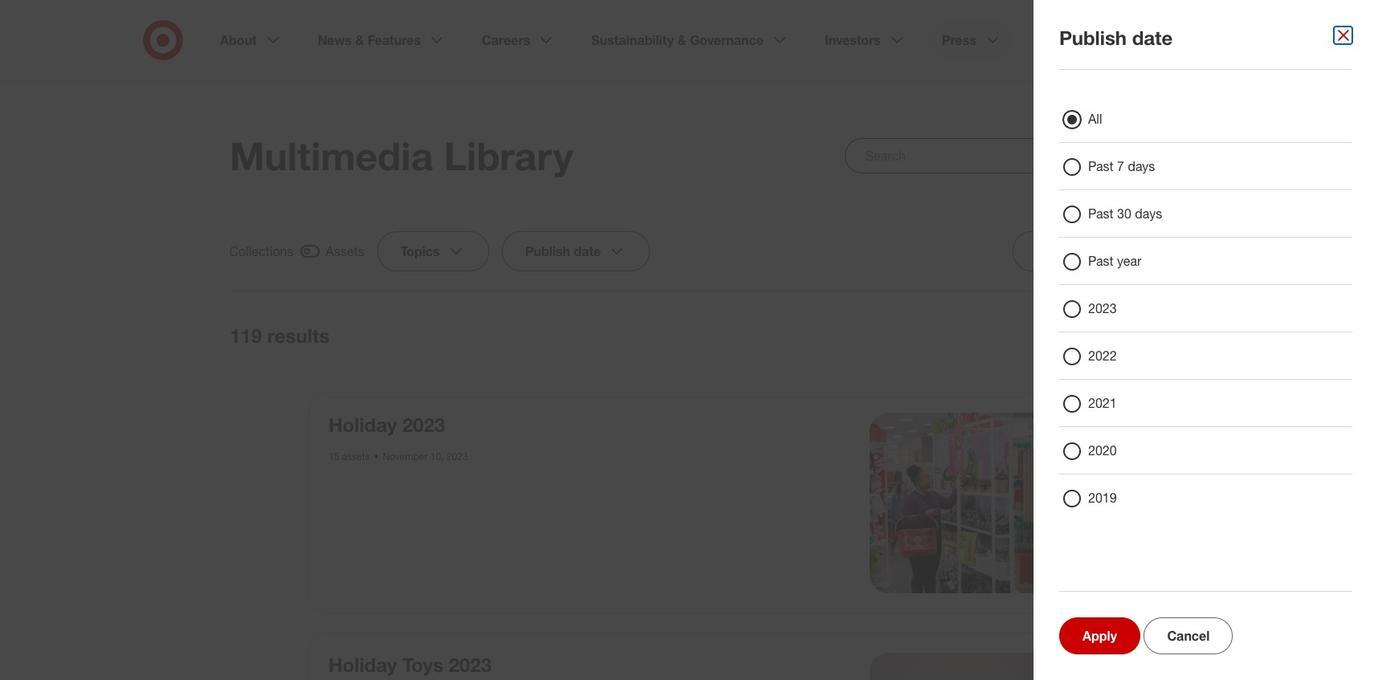 Task type: vqa. For each thing, say whether or not it's contained in the screenshot.
Holiday to the top
yes



Task type: locate. For each thing, give the bounding box(es) containing it.
holiday for holiday toys 2023
[[329, 653, 397, 677]]

toys
[[403, 653, 444, 677]]

november 10, 2023
[[383, 451, 468, 463]]

None checkbox
[[230, 241, 365, 262]]

2 past from the top
[[1089, 206, 1114, 222]]

Past 30 days radio
[[1063, 205, 1082, 224]]

holiday
[[329, 413, 397, 437], [329, 653, 397, 677]]

2023
[[1089, 301, 1117, 317], [403, 413, 445, 437], [447, 451, 468, 463], [449, 653, 492, 677]]

0 vertical spatial publish
[[1060, 26, 1127, 50]]

library
[[444, 133, 574, 179]]

0 vertical spatial publish date
[[1060, 26, 1173, 50]]

past year
[[1089, 253, 1142, 269]]

0 horizontal spatial publish
[[526, 243, 571, 260]]

past
[[1089, 158, 1114, 174], [1089, 206, 1114, 222], [1089, 253, 1114, 269]]

0 horizontal spatial date
[[574, 243, 601, 260]]

2022
[[1089, 348, 1117, 364]]

15
[[329, 451, 339, 463]]

multimedia library
[[230, 133, 574, 179]]

None checkbox
[[1078, 324, 1149, 348]]

1 vertical spatial days
[[1136, 206, 1163, 222]]

2023 radio
[[1063, 300, 1082, 319]]

2 vertical spatial past
[[1089, 253, 1114, 269]]

2023 up unchecked image
[[1089, 301, 1117, 317]]

2019
[[1089, 490, 1117, 506]]

past left the 7
[[1089, 158, 1114, 174]]

publish date inside dialog
[[1060, 26, 1173, 50]]

0 vertical spatial holiday
[[329, 413, 397, 437]]

past 7 days
[[1089, 158, 1156, 174]]

topics button
[[378, 231, 489, 272]]

publish
[[1060, 26, 1127, 50], [526, 243, 571, 260]]

publish date
[[1060, 26, 1173, 50], [526, 243, 601, 260]]

1 holiday from the top
[[329, 413, 397, 437]]

november
[[383, 451, 428, 463]]

days right 30
[[1136, 206, 1163, 222]]

1 vertical spatial past
[[1089, 206, 1114, 222]]

past left 30
[[1089, 206, 1114, 222]]

date
[[1133, 26, 1173, 50], [574, 243, 601, 260]]

cancel
[[1168, 628, 1210, 644]]

date inside button
[[574, 243, 601, 260]]

a guest carrying a red target basket browses colorful holiday displays. image
[[870, 413, 1050, 593]]

1 horizontal spatial date
[[1133, 26, 1173, 50]]

publish inside publish date button
[[526, 243, 571, 260]]

0 horizontal spatial publish date
[[526, 243, 601, 260]]

past for past 7 days
[[1089, 158, 1114, 174]]

date inside dialog
[[1133, 26, 1173, 50]]

2020
[[1089, 443, 1117, 459]]

1 past from the top
[[1089, 158, 1114, 174]]

apply button
[[1060, 618, 1141, 655]]

0 vertical spatial past
[[1089, 158, 1114, 174]]

publish inside dialog
[[1060, 26, 1127, 50]]

holiday left toys
[[329, 653, 397, 677]]

119
[[230, 324, 262, 348]]

1 horizontal spatial publish date
[[1060, 26, 1173, 50]]

days
[[1128, 158, 1156, 174], [1136, 206, 1163, 222]]

days right the 7
[[1128, 158, 1156, 174]]

holiday toys 2023
[[329, 653, 492, 677]]

0 vertical spatial days
[[1128, 158, 1156, 174]]

1 vertical spatial publish
[[526, 243, 571, 260]]

2 holiday from the top
[[329, 653, 397, 677]]

1 vertical spatial publish date
[[526, 243, 601, 260]]

holiday up the "assets"
[[329, 413, 397, 437]]

3 past from the top
[[1089, 253, 1114, 269]]

2023 right 10, at the left bottom of the page
[[447, 451, 468, 463]]

1 horizontal spatial publish
[[1060, 26, 1127, 50]]

1 vertical spatial date
[[574, 243, 601, 260]]

0 vertical spatial date
[[1133, 26, 1173, 50]]

119 results
[[230, 324, 330, 348]]

days for past 7 days
[[1128, 158, 1156, 174]]

holiday for holiday 2023
[[329, 413, 397, 437]]

past left year
[[1089, 253, 1114, 269]]

1 vertical spatial holiday
[[329, 653, 397, 677]]

results
[[267, 324, 330, 348]]

All radio
[[1063, 110, 1082, 129]]



Task type: describe. For each thing, give the bounding box(es) containing it.
assets
[[326, 243, 365, 260]]

cancel button
[[1145, 618, 1234, 655]]

2022 radio
[[1063, 347, 1082, 366]]

2023 inside the publish date dialog
[[1089, 301, 1117, 317]]

2021
[[1089, 395, 1117, 411]]

publish date inside button
[[526, 243, 601, 260]]

unchecked image
[[1104, 326, 1123, 346]]

2023 right toys
[[449, 653, 492, 677]]

holiday 2023 link
[[329, 413, 445, 437]]

all
[[1089, 111, 1103, 127]]

15 assets
[[329, 451, 370, 463]]

Past 7 days radio
[[1063, 157, 1082, 177]]

topics
[[401, 243, 440, 260]]

Past year radio
[[1063, 252, 1082, 272]]

apply
[[1083, 628, 1118, 644]]

2021 radio
[[1063, 395, 1082, 414]]

past for past year
[[1089, 253, 1114, 269]]

publish date dialog
[[0, 0, 1379, 681]]

year
[[1118, 253, 1142, 269]]

2019 radio
[[1063, 489, 1082, 509]]

2020 radio
[[1063, 442, 1082, 461]]

10,
[[430, 451, 444, 463]]

2023 up november 10, 2023
[[403, 413, 445, 437]]

days for past 30 days
[[1136, 206, 1163, 222]]

multimedia
[[230, 133, 433, 179]]

past 30 days
[[1089, 206, 1163, 222]]

publish date button
[[502, 231, 650, 272]]

checked image
[[301, 242, 320, 261]]

holiday toys 2023 link
[[329, 653, 492, 677]]

assets
[[342, 451, 370, 463]]

holiday 2023
[[329, 413, 445, 437]]

Search search field
[[846, 138, 1149, 174]]

past for past 30 days
[[1089, 206, 1114, 222]]

collections
[[230, 243, 294, 260]]

7
[[1118, 158, 1125, 174]]

30
[[1118, 206, 1132, 222]]



